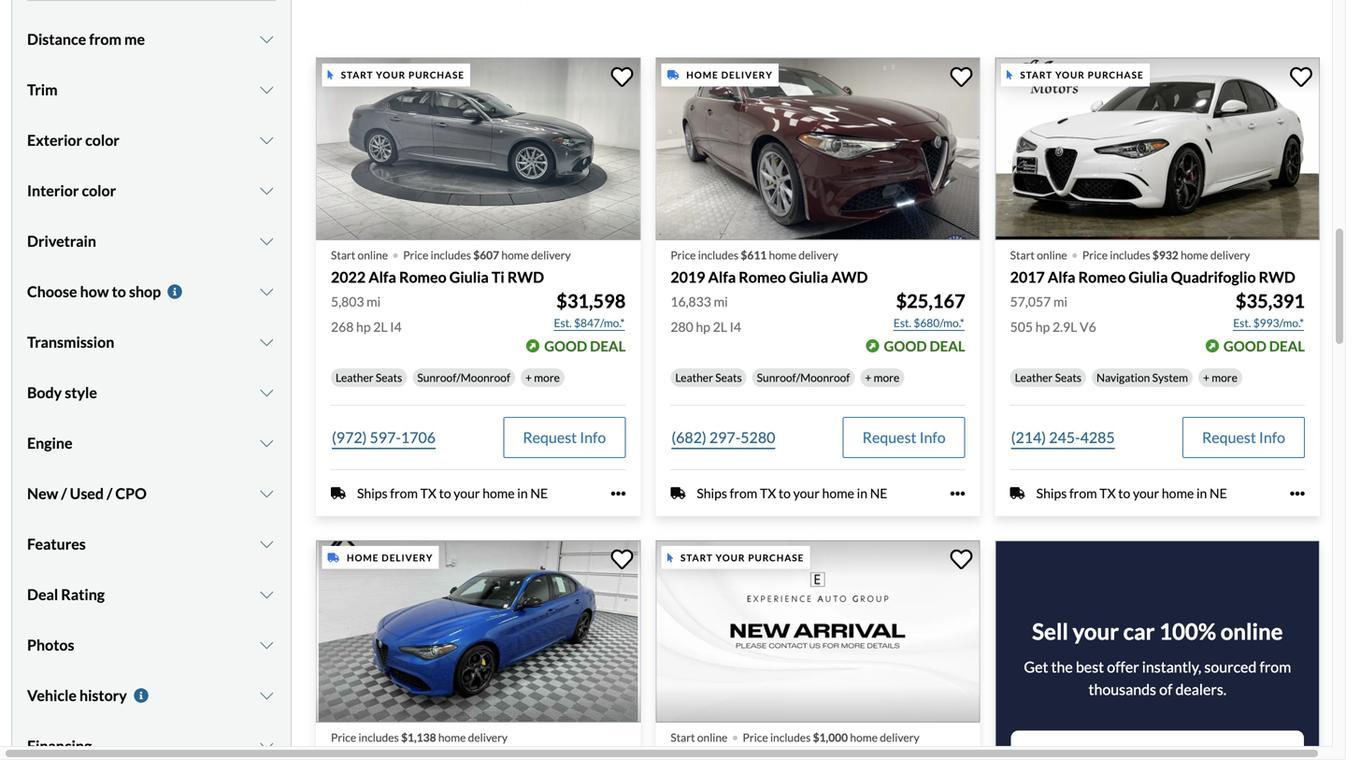 Task type: describe. For each thing, give the bounding box(es) containing it.
photos
[[27, 636, 74, 654]]

(972) 597-1706
[[332, 428, 436, 447]]

chevron down image for trim
[[258, 82, 276, 97]]

1 / from the left
[[61, 485, 67, 503]]

includes left "$1,138"
[[359, 731, 399, 745]]

ships from tx to your home in ne for $35,391
[[1037, 486, 1228, 501]]

5280
[[741, 428, 776, 447]]

start inside start online · price includes $607 home delivery 2022 alfa romeo giulia ti rwd
[[331, 248, 356, 262]]

2 tab from the left
[[1158, 739, 1297, 760]]

system
[[1153, 371, 1189, 385]]

chevron down image for engine
[[258, 436, 276, 451]]

$31,598
[[557, 290, 626, 313]]

297-
[[710, 428, 741, 447]]

start your purchase for ·
[[681, 552, 805, 563]]

info circle image for vehicle history
[[132, 688, 150, 703]]

2017
[[1011, 268, 1045, 286]]

romeo inside price includes $611 home delivery 2019 alfa romeo giulia awd
[[739, 268, 786, 286]]

start online · price includes $607 home delivery 2022 alfa romeo giulia ti rwd
[[331, 237, 571, 286]]

chevron down image for exterior color
[[258, 133, 276, 148]]

request info for $25,167
[[863, 428, 946, 447]]

sell your car 100% online
[[1033, 618, 1284, 645]]

$607
[[473, 248, 499, 262]]

sell
[[1033, 618, 1069, 645]]

to for $31,598
[[439, 486, 451, 501]]

$680/mo.*
[[914, 316, 965, 330]]

57,057
[[1011, 294, 1051, 310]]

drivetrain button
[[27, 218, 276, 265]]

ellipsis h image for $611
[[951, 486, 966, 501]]

good for $25,167
[[884, 338, 927, 355]]

(972) 597-1706 button
[[331, 417, 437, 458]]

good for $31,598
[[544, 338, 588, 355]]

est. for $25,167
[[894, 316, 912, 330]]

new
[[27, 485, 58, 503]]

giulia for $31,598
[[450, 268, 489, 286]]

exterior color button
[[27, 117, 276, 164]]

request for $35,391
[[1203, 428, 1257, 447]]

$35,391 est. $993/mo.*
[[1234, 290, 1306, 330]]

delivery inside price includes $611 home delivery 2019 alfa romeo giulia awd
[[799, 248, 839, 262]]

deal
[[27, 586, 58, 604]]

start your purchase for 2017 alfa romeo giulia quadrifoglio rwd
[[1021, 69, 1144, 81]]

est. $993/mo.* button
[[1233, 314, 1306, 333]]

mi for $31,598
[[367, 294, 381, 310]]

features
[[27, 535, 86, 553]]

romeo for $35,391
[[1079, 268, 1126, 286]]

$847/mo.*
[[574, 316, 625, 330]]

delivery for start online · price includes $1,000 home delivery
[[880, 731, 920, 745]]

price includes $1,138 home delivery
[[331, 731, 508, 745]]

online for start online · price includes $1,000 home delivery
[[698, 731, 728, 745]]

5,803 mi 268 hp 2l i4
[[331, 294, 402, 335]]

monza red metallic 2019 alfa romeo giulia awd sedan all-wheel drive 8-speed automatic image
[[656, 58, 981, 240]]

2022
[[331, 268, 366, 286]]

drivetrain
[[27, 232, 96, 250]]

price left "$1,138"
[[331, 731, 356, 745]]

purchase for ·
[[748, 552, 805, 563]]

rating
[[61, 586, 105, 604]]

price for start online · price includes $607 home delivery 2022 alfa romeo giulia ti rwd
[[403, 248, 429, 262]]

2019
[[671, 268, 706, 286]]

new / used / cpo button
[[27, 471, 276, 517]]

price includes $611 home delivery 2019 alfa romeo giulia awd
[[671, 248, 868, 286]]

body style button
[[27, 370, 276, 416]]

features button
[[27, 521, 276, 568]]

choose
[[27, 283, 77, 301]]

2.9l
[[1053, 319, 1078, 335]]

mi for $35,391
[[1054, 294, 1068, 310]]

leather for $25,167
[[676, 371, 713, 385]]

(972)
[[332, 428, 367, 447]]

navigation
[[1097, 371, 1151, 385]]

advertisement region
[[485, 0, 1166, 22]]

· for $31,598
[[392, 237, 400, 270]]

how
[[80, 283, 109, 301]]

info circle image for choose how to shop
[[166, 284, 184, 299]]

alfa inside price includes $611 home delivery 2019 alfa romeo giulia awd
[[708, 268, 736, 286]]

chevron down image for drivetrain
[[258, 234, 276, 249]]

from for $35,391
[[1070, 486, 1098, 501]]

2 / from the left
[[107, 485, 112, 503]]

$932
[[1153, 248, 1179, 262]]

1 vertical spatial truck image
[[671, 486, 686, 501]]

chevron down image for interior color
[[258, 183, 276, 198]]

from for $25,167
[[730, 486, 758, 501]]

request info for $31,598
[[523, 428, 606, 447]]

home delivery for 2019 alfa romeo giulia awd
[[687, 69, 773, 81]]

quadrifoglio
[[1171, 268, 1256, 286]]

good deal for $35,391
[[1224, 338, 1306, 355]]

597-
[[370, 428, 401, 447]]

instantly,
[[1143, 658, 1202, 676]]

offer
[[1107, 658, 1140, 676]]

+ for $35,391
[[1204, 371, 1210, 385]]

interior color button
[[27, 168, 276, 214]]

more for $35,391
[[1212, 371, 1238, 385]]

financing button
[[27, 723, 276, 760]]

2l for ·
[[373, 319, 388, 335]]

0 vertical spatial truck image
[[668, 70, 679, 80]]

tx for $25,167
[[760, 486, 776, 501]]

purchase for 2017 alfa romeo giulia quadrifoglio rwd
[[1088, 69, 1144, 81]]

leather seats for $25,167
[[676, 371, 742, 385]]

hp for $35,391
[[1036, 319, 1050, 335]]

dealers.
[[1176, 681, 1227, 699]]

request info for $35,391
[[1203, 428, 1286, 447]]

v6
[[1080, 319, 1097, 335]]

ships for $31,598
[[357, 486, 388, 501]]

style
[[65, 384, 97, 402]]

mouse pointer image for ·
[[668, 553, 673, 562]]

seats for $35,391
[[1055, 371, 1082, 385]]

ti
[[492, 268, 505, 286]]

interior
[[27, 182, 79, 200]]

choose how to shop
[[27, 283, 161, 301]]

body style
[[27, 384, 97, 402]]

trim
[[27, 81, 58, 99]]

+ for $31,598
[[526, 371, 532, 385]]

est. $680/mo.* button
[[893, 314, 966, 333]]

online for start online · price includes $932 home delivery 2017 alfa romeo giulia quadrifoglio rwd
[[1037, 248, 1068, 262]]

start your purchase for 2022 alfa romeo giulia ti rwd
[[341, 69, 465, 81]]

chevron down image for transmission
[[258, 335, 276, 350]]

$35,391
[[1236, 290, 1306, 313]]

request for $31,598
[[523, 428, 577, 447]]

delivery for start online · price includes $932 home delivery 2017 alfa romeo giulia quadrifoglio rwd
[[1211, 248, 1251, 262]]

hp for $25,167
[[696, 319, 711, 335]]

tx for $31,598
[[420, 486, 437, 501]]

chevron down image for distance from me
[[258, 32, 276, 47]]

ships from tx to your home in ne for $25,167
[[697, 486, 888, 501]]

color for interior color
[[82, 182, 116, 200]]

chevron down image for photos
[[258, 638, 276, 653]]

est. for $35,391
[[1234, 316, 1252, 330]]

to for $35,391
[[1119, 486, 1131, 501]]

request info button for $31,598
[[503, 417, 626, 458]]

leather for $31,598
[[336, 371, 374, 385]]

car
[[1124, 618, 1155, 645]]

home inside start online · price includes $932 home delivery 2017 alfa romeo giulia quadrifoglio rwd
[[1181, 248, 1209, 262]]

chevron down image for features
[[258, 537, 276, 552]]

start online · price includes $1,000 home delivery
[[671, 719, 920, 753]]

in for $35,391
[[1197, 486, 1208, 501]]

home inside price includes $611 home delivery 2019 alfa romeo giulia awd
[[769, 248, 797, 262]]

vehicle history
[[27, 687, 127, 705]]

1 tab from the left
[[1019, 739, 1158, 760]]

start online · price includes $932 home delivery 2017 alfa romeo giulia quadrifoglio rwd
[[1011, 237, 1296, 286]]

6 chevron down image from the top
[[258, 688, 276, 703]]

chevron down image for new / used / cpo
[[258, 486, 276, 501]]

deal rating
[[27, 586, 105, 604]]

$611
[[741, 248, 767, 262]]

engine button
[[27, 420, 276, 467]]

ships for $35,391
[[1037, 486, 1067, 501]]

deal for $31,598
[[590, 338, 626, 355]]

+ more for $25,167
[[865, 371, 900, 385]]

start inside start online · price includes $932 home delivery 2017 alfa romeo giulia quadrifoglio rwd
[[1011, 248, 1035, 262]]

1706
[[401, 428, 436, 447]]

5,803
[[331, 294, 364, 310]]

body
[[27, 384, 62, 402]]

ne for $25,167
[[870, 486, 888, 501]]

thousands
[[1089, 681, 1157, 699]]

mouse pointer image for 2017 alfa romeo giulia quadrifoglio rwd
[[1007, 70, 1013, 80]]

deal rating button
[[27, 572, 276, 618]]

505
[[1011, 319, 1033, 335]]

2l for $611
[[713, 319, 727, 335]]

get
[[1024, 658, 1049, 676]]

interior color
[[27, 182, 116, 200]]

includes for start online · price includes $932 home delivery 2017 alfa romeo giulia quadrifoglio rwd
[[1110, 248, 1151, 262]]

rwd for $35,391
[[1259, 268, 1296, 286]]

distance from me button
[[27, 16, 276, 63]]

new / used / cpo
[[27, 485, 147, 503]]

(682) 297-5280 button
[[671, 417, 777, 458]]

(214) 245-4285
[[1012, 428, 1115, 447]]

me
[[124, 30, 145, 48]]

vehicle history button
[[27, 673, 276, 719]]

leather seats for $35,391
[[1015, 371, 1082, 385]]



Task type: locate. For each thing, give the bounding box(es) containing it.
delivery for 2019 alfa romeo giulia awd
[[722, 69, 773, 81]]

giulia left awd
[[789, 268, 829, 286]]

more right system
[[1212, 371, 1238, 385]]

alfa right 2017
[[1048, 268, 1076, 286]]

est. down $25,167
[[894, 316, 912, 330]]

color inside dropdown button
[[85, 131, 120, 149]]

0 horizontal spatial deal
[[590, 338, 626, 355]]

chevron down image inside deal rating dropdown button
[[258, 587, 276, 602]]

1 request info button from the left
[[503, 417, 626, 458]]

2l inside 16,833 mi 280 hp 2l i4
[[713, 319, 727, 335]]

tx down the '4285'
[[1100, 486, 1116, 501]]

est. $847/mo.* button
[[553, 314, 626, 333]]

online inside start online · price includes $607 home delivery 2022 alfa romeo giulia ti rwd
[[358, 248, 388, 262]]

romeo up v6
[[1079, 268, 1126, 286]]

+ more right system
[[1204, 371, 1238, 385]]

leather down 505
[[1015, 371, 1053, 385]]

giulia inside start online · price includes $607 home delivery 2022 alfa romeo giulia ti rwd
[[450, 268, 489, 286]]

· inside start online · price includes $932 home delivery 2017 alfa romeo giulia quadrifoglio rwd
[[1071, 237, 1079, 270]]

0 horizontal spatial home delivery
[[347, 552, 433, 563]]

hp right 505
[[1036, 319, 1050, 335]]

0 horizontal spatial ·
[[392, 237, 400, 270]]

2 horizontal spatial mi
[[1054, 294, 1068, 310]]

giulia inside start online · price includes $932 home delivery 2017 alfa romeo giulia quadrifoglio rwd
[[1129, 268, 1168, 286]]

3 mi from the left
[[1054, 294, 1068, 310]]

3 chevron down image from the top
[[258, 284, 276, 299]]

price up 2019
[[671, 248, 696, 262]]

2 horizontal spatial more
[[1212, 371, 1238, 385]]

rwd inside start online · price includes $607 home delivery 2022 alfa romeo giulia ti rwd
[[508, 268, 544, 286]]

1 horizontal spatial tx
[[760, 486, 776, 501]]

mi up 2.9l
[[1054, 294, 1068, 310]]

est. down $35,391
[[1234, 316, 1252, 330]]

seats up 597-
[[376, 371, 402, 385]]

2 sunroof/moonroof from the left
[[757, 371, 850, 385]]

good deal down est. $993/mo.* button
[[1224, 338, 1306, 355]]

mi inside 5,803 mi 268 hp 2l i4
[[367, 294, 381, 310]]

price left $607
[[403, 248, 429, 262]]

home inside start online · price includes $607 home delivery 2022 alfa romeo giulia ti rwd
[[502, 248, 529, 262]]

0 horizontal spatial info
[[580, 428, 606, 447]]

romeo inside start online · price includes $932 home delivery 2017 alfa romeo giulia quadrifoglio rwd
[[1079, 268, 1126, 286]]

3 ships from the left
[[1037, 486, 1067, 501]]

1 + more from the left
[[526, 371, 560, 385]]

color for exterior color
[[85, 131, 120, 149]]

0 horizontal spatial seats
[[376, 371, 402, 385]]

3 + from the left
[[1204, 371, 1210, 385]]

2 + from the left
[[865, 371, 872, 385]]

16,833 mi 280 hp 2l i4
[[671, 294, 742, 335]]

good deal down est. $680/mo.* button
[[884, 338, 966, 355]]

hp inside 5,803 mi 268 hp 2l i4
[[356, 319, 371, 335]]

price inside start online · price includes $1,000 home delivery
[[743, 731, 768, 745]]

2l right 268
[[373, 319, 388, 335]]

mi
[[367, 294, 381, 310], [714, 294, 728, 310], [1054, 294, 1068, 310]]

1 horizontal spatial good deal
[[884, 338, 966, 355]]

i4 for ·
[[390, 319, 402, 335]]

2 hp from the left
[[696, 319, 711, 335]]

romeo up 5,803 mi 268 hp 2l i4
[[399, 268, 447, 286]]

from down the '4285'
[[1070, 486, 1098, 501]]

includes
[[431, 248, 471, 262], [698, 248, 739, 262], [1110, 248, 1151, 262], [359, 731, 399, 745], [771, 731, 811, 745]]

rwd right ti
[[508, 268, 544, 286]]

from down 1706
[[390, 486, 418, 501]]

chevron down image inside trim dropdown button
[[258, 82, 276, 97]]

0 horizontal spatial good deal
[[544, 338, 626, 355]]

2 horizontal spatial start your purchase
[[1021, 69, 1144, 81]]

1 good deal from the left
[[544, 338, 626, 355]]

tab down thousands
[[1019, 739, 1158, 760]]

0 horizontal spatial request
[[523, 428, 577, 447]]

2 horizontal spatial request info button
[[1183, 417, 1306, 458]]

leather seats down 2.9l
[[1015, 371, 1082, 385]]

from right sourced
[[1260, 658, 1292, 676]]

$25,167 est. $680/mo.*
[[894, 290, 966, 330]]

2 ships from the left
[[697, 486, 727, 501]]

1 ne from the left
[[531, 486, 548, 501]]

2 horizontal spatial + more
[[1204, 371, 1238, 385]]

request for $25,167
[[863, 428, 917, 447]]

home delivery for $1,138
[[347, 552, 433, 563]]

tx for $35,391
[[1100, 486, 1116, 501]]

1 good from the left
[[544, 338, 588, 355]]

1 horizontal spatial ships
[[697, 486, 727, 501]]

ne for $35,391
[[1210, 486, 1228, 501]]

chevron down image inside transmission dropdown button
[[258, 335, 276, 350]]

1 horizontal spatial 2l
[[713, 319, 727, 335]]

seats for $25,167
[[716, 371, 742, 385]]

price inside price includes $611 home delivery 2019 alfa romeo giulia awd
[[671, 248, 696, 262]]

2 chevron down image from the top
[[258, 133, 276, 148]]

from inside get the best offer instantly, sourced from thousands of dealers.
[[1260, 658, 1292, 676]]

trofeo white tri-coat 2017 alfa romeo giulia quadrifoglio rwd sedan rear-wheel drive automatic image
[[996, 58, 1320, 240]]

3 more from the left
[[1212, 371, 1238, 385]]

2 horizontal spatial romeo
[[1079, 268, 1126, 286]]

engine
[[27, 434, 72, 452]]

tab
[[1019, 739, 1158, 760], [1158, 739, 1297, 760]]

from down 5280
[[730, 486, 758, 501]]

chevron down image for body style
[[258, 385, 276, 400]]

1 alfa from the left
[[369, 268, 396, 286]]

leather down 268
[[336, 371, 374, 385]]

2 i4 from the left
[[730, 319, 742, 335]]

1 vertical spatial mouse pointer image
[[668, 553, 673, 562]]

mouse pointer image
[[1007, 70, 1013, 80], [668, 553, 673, 562]]

1 horizontal spatial more
[[874, 371, 900, 385]]

3 seats from the left
[[1055, 371, 1082, 385]]

3 chevron down image from the top
[[258, 183, 276, 198]]

online inside start online · price includes $1,000 home delivery
[[698, 731, 728, 745]]

3 leather seats from the left
[[1015, 371, 1082, 385]]

truck image
[[668, 70, 679, 80], [671, 486, 686, 501]]

to for $25,167
[[779, 486, 791, 501]]

1 horizontal spatial giulia
[[789, 268, 829, 286]]

1 ships from tx to your home in ne from the left
[[357, 486, 548, 501]]

3 romeo from the left
[[1079, 268, 1126, 286]]

1 horizontal spatial sunroof/moonroof
[[757, 371, 850, 385]]

giulia inside price includes $611 home delivery 2019 alfa romeo giulia awd
[[789, 268, 829, 286]]

alfa for $35,391
[[1048, 268, 1076, 286]]

1 ships from the left
[[357, 486, 388, 501]]

/
[[61, 485, 67, 503], [107, 485, 112, 503]]

4 chevron down image from the top
[[258, 436, 276, 451]]

0 vertical spatial mouse pointer image
[[1007, 70, 1013, 80]]

alfa right 2019
[[708, 268, 736, 286]]

2 leather from the left
[[676, 371, 713, 385]]

giulia for $35,391
[[1129, 268, 1168, 286]]

3 info from the left
[[1260, 428, 1286, 447]]

mi inside 57,057 mi 505 hp 2.9l v6
[[1054, 294, 1068, 310]]

0 horizontal spatial giulia
[[450, 268, 489, 286]]

rwd inside start online · price includes $932 home delivery 2017 alfa romeo giulia quadrifoglio rwd
[[1259, 268, 1296, 286]]

0 horizontal spatial ne
[[531, 486, 548, 501]]

request info button for $35,391
[[1183, 417, 1306, 458]]

leather for $35,391
[[1015, 371, 1053, 385]]

1 vertical spatial info circle image
[[132, 688, 150, 703]]

2 horizontal spatial good deal
[[1224, 338, 1306, 355]]

chevron down image inside new / used / cpo dropdown button
[[258, 486, 276, 501]]

request info
[[523, 428, 606, 447], [863, 428, 946, 447], [1203, 428, 1286, 447]]

1 request from the left
[[523, 428, 577, 447]]

in
[[517, 486, 528, 501], [857, 486, 868, 501], [1197, 486, 1208, 501]]

2 horizontal spatial ·
[[1071, 237, 1079, 270]]

hp
[[356, 319, 371, 335], [696, 319, 711, 335], [1036, 319, 1050, 335]]

+ more
[[526, 371, 560, 385], [865, 371, 900, 385], [1204, 371, 1238, 385]]

ships for $25,167
[[697, 486, 727, 501]]

1 horizontal spatial good
[[884, 338, 927, 355]]

info for $25,167
[[920, 428, 946, 447]]

alfa for $31,598
[[369, 268, 396, 286]]

alfa
[[369, 268, 396, 286], [708, 268, 736, 286], [1048, 268, 1076, 286]]

ne for $31,598
[[531, 486, 548, 501]]

tab down "dealers."
[[1158, 739, 1297, 760]]

1 info from the left
[[580, 428, 606, 447]]

chevron down image inside interior color dropdown button
[[258, 183, 276, 198]]

3 ships from tx to your home in ne from the left
[[1037, 486, 1228, 501]]

0 horizontal spatial ellipsis h image
[[951, 486, 966, 501]]

mi right the 16,833
[[714, 294, 728, 310]]

2 romeo from the left
[[739, 268, 786, 286]]

1 vertical spatial home
[[347, 552, 379, 563]]

includes inside start online · price includes $1,000 home delivery
[[771, 731, 811, 745]]

+ more down est. $847/mo.* button
[[526, 371, 560, 385]]

good
[[544, 338, 588, 355], [884, 338, 927, 355], [1224, 338, 1267, 355]]

chevron down image inside body style dropdown button
[[258, 385, 276, 400]]

1 horizontal spatial deal
[[930, 338, 966, 355]]

2 rwd from the left
[[1259, 268, 1296, 286]]

6 chevron down image from the top
[[258, 537, 276, 552]]

3 tx from the left
[[1100, 486, 1116, 501]]

delivery right "$1,138"
[[468, 731, 508, 745]]

3 request from the left
[[1203, 428, 1257, 447]]

tx down 1706
[[420, 486, 437, 501]]

0 horizontal spatial alfa
[[369, 268, 396, 286]]

2 horizontal spatial leather
[[1015, 371, 1053, 385]]

$1,138
[[401, 731, 436, 745]]

1 horizontal spatial request
[[863, 428, 917, 447]]

ships from tx to your home in ne down 5280
[[697, 486, 888, 501]]

i4
[[390, 319, 402, 335], [730, 319, 742, 335]]

3 in from the left
[[1197, 486, 1208, 501]]

0 vertical spatial home delivery
[[687, 69, 773, 81]]

0 horizontal spatial ships from tx to your home in ne
[[357, 486, 548, 501]]

2 request info button from the left
[[843, 417, 966, 458]]

1 horizontal spatial + more
[[865, 371, 900, 385]]

vesuvio gray metallic 2022 alfa romeo giulia ti rwd sedan rear-wheel drive 8-speed automatic image
[[316, 58, 641, 240]]

giulia down $607
[[450, 268, 489, 286]]

2 tx from the left
[[760, 486, 776, 501]]

mi right 5,803
[[367, 294, 381, 310]]

truck image
[[331, 486, 346, 501], [1011, 486, 1026, 501], [328, 553, 339, 562]]

good deal
[[544, 338, 626, 355], [884, 338, 966, 355], [1224, 338, 1306, 355]]

delivery
[[722, 69, 773, 81], [382, 552, 433, 563]]

0 horizontal spatial leather seats
[[336, 371, 402, 385]]

2 2l from the left
[[713, 319, 727, 335]]

online for start online · price includes $607 home delivery 2022 alfa romeo giulia ti rwd
[[358, 248, 388, 262]]

0 horizontal spatial leather
[[336, 371, 374, 385]]

0 horizontal spatial home
[[347, 552, 379, 563]]

good down est. $993/mo.* button
[[1224, 338, 1267, 355]]

price inside start online · price includes $932 home delivery 2017 alfa romeo giulia quadrifoglio rwd
[[1083, 248, 1108, 262]]

1 horizontal spatial info circle image
[[166, 284, 184, 299]]

$1,000
[[813, 731, 848, 745]]

2 horizontal spatial hp
[[1036, 319, 1050, 335]]

1 i4 from the left
[[390, 319, 402, 335]]

0 vertical spatial color
[[85, 131, 120, 149]]

2 alfa from the left
[[708, 268, 736, 286]]

ships
[[357, 486, 388, 501], [697, 486, 727, 501], [1037, 486, 1067, 501]]

+ more down est. $680/mo.* button
[[865, 371, 900, 385]]

+
[[526, 371, 532, 385], [865, 371, 872, 385], [1204, 371, 1210, 385]]

includes left the $932
[[1110, 248, 1151, 262]]

info circle image
[[166, 284, 184, 299], [132, 688, 150, 703]]

0 vertical spatial delivery
[[722, 69, 773, 81]]

transmission
[[27, 333, 114, 351]]

2 horizontal spatial ships from tx to your home in ne
[[1037, 486, 1228, 501]]

2 horizontal spatial in
[[1197, 486, 1208, 501]]

ships down (972) 597-1706 button
[[357, 486, 388, 501]]

leather
[[336, 371, 374, 385], [676, 371, 713, 385], [1015, 371, 1053, 385]]

chevron down image inside distance from me "dropdown button"
[[258, 32, 276, 47]]

3 + more from the left
[[1204, 371, 1238, 385]]

sourced
[[1205, 658, 1257, 676]]

1 horizontal spatial purchase
[[748, 552, 805, 563]]

1 est. from the left
[[554, 316, 572, 330]]

+ for $25,167
[[865, 371, 872, 385]]

deal down $993/mo.*
[[1270, 338, 1306, 355]]

more down est. $847/mo.* button
[[534, 371, 560, 385]]

chevron down image inside engine dropdown button
[[258, 436, 276, 451]]

sunroof/moonroof up 5280
[[757, 371, 850, 385]]

sunroof/moonroof
[[417, 371, 511, 385], [757, 371, 850, 385]]

chevron down image inside the financing dropdown button
[[258, 739, 276, 754]]

$25,167
[[896, 290, 966, 313]]

mouse pointer image
[[328, 70, 334, 80]]

from
[[89, 30, 122, 48], [390, 486, 418, 501], [730, 486, 758, 501], [1070, 486, 1098, 501], [1260, 658, 1292, 676]]

delivery up awd
[[799, 248, 839, 262]]

info
[[580, 428, 606, 447], [920, 428, 946, 447], [1260, 428, 1286, 447]]

2 horizontal spatial good
[[1224, 338, 1267, 355]]

2 horizontal spatial ne
[[1210, 486, 1228, 501]]

1 leather seats from the left
[[336, 371, 402, 385]]

1 chevron down image from the top
[[258, 32, 276, 47]]

0 horizontal spatial est.
[[554, 316, 572, 330]]

alfa right the 2022
[[369, 268, 396, 286]]

1 horizontal spatial start your purchase
[[681, 552, 805, 563]]

online inside start online · price includes $932 home delivery 2017 alfa romeo giulia quadrifoglio rwd
[[1037, 248, 1068, 262]]

alfa inside start online · price includes $932 home delivery 2017 alfa romeo giulia quadrifoglio rwd
[[1048, 268, 1076, 286]]

ellipsis h image
[[611, 486, 626, 501]]

seats down 2.9l
[[1055, 371, 1082, 385]]

info circle image right shop
[[166, 284, 184, 299]]

purchase for 2022 alfa romeo giulia ti rwd
[[409, 69, 465, 81]]

1 horizontal spatial delivery
[[722, 69, 773, 81]]

0 horizontal spatial rwd
[[508, 268, 544, 286]]

(682) 297-5280
[[672, 428, 776, 447]]

2 horizontal spatial request
[[1203, 428, 1257, 447]]

includes inside price includes $611 home delivery 2019 alfa romeo giulia awd
[[698, 248, 739, 262]]

more for $25,167
[[874, 371, 900, 385]]

2 request info from the left
[[863, 428, 946, 447]]

3 giulia from the left
[[1129, 268, 1168, 286]]

1 ellipsis h image from the left
[[951, 486, 966, 501]]

0 horizontal spatial info circle image
[[132, 688, 150, 703]]

includes inside start online · price includes $607 home delivery 2022 alfa romeo giulia ti rwd
[[431, 248, 471, 262]]

1 horizontal spatial home
[[687, 69, 719, 81]]

3 est. from the left
[[1234, 316, 1252, 330]]

2 horizontal spatial purchase
[[1088, 69, 1144, 81]]

0 horizontal spatial request info
[[523, 428, 606, 447]]

trim button
[[27, 67, 276, 113]]

1 giulia from the left
[[450, 268, 489, 286]]

rwd up $35,391
[[1259, 268, 1296, 286]]

more down est. $680/mo.* button
[[874, 371, 900, 385]]

1 sunroof/moonroof from the left
[[417, 371, 511, 385]]

leather seats for $31,598
[[336, 371, 402, 385]]

chevron down image inside choose how to shop dropdown button
[[258, 284, 276, 299]]

i4 right 268
[[390, 319, 402, 335]]

good deal for $31,598
[[544, 338, 626, 355]]

1 hp from the left
[[356, 319, 371, 335]]

financing
[[27, 737, 92, 755]]

3 good from the left
[[1224, 338, 1267, 355]]

2 horizontal spatial tx
[[1100, 486, 1116, 501]]

7 chevron down image from the top
[[258, 587, 276, 602]]

1 horizontal spatial romeo
[[739, 268, 786, 286]]

2 request from the left
[[863, 428, 917, 447]]

2l
[[373, 319, 388, 335], [713, 319, 727, 335]]

2 ellipsis h image from the left
[[1291, 486, 1306, 501]]

from inside "dropdown button"
[[89, 30, 122, 48]]

seats up 297-
[[716, 371, 742, 385]]

delivery inside start online · price includes $932 home delivery 2017 alfa romeo giulia quadrifoglio rwd
[[1211, 248, 1251, 262]]

chevron down image
[[258, 32, 276, 47], [258, 133, 276, 148], [258, 183, 276, 198], [258, 335, 276, 350], [258, 385, 276, 400], [258, 688, 276, 703], [258, 739, 276, 754]]

$31,598 est. $847/mo.*
[[554, 290, 626, 330]]

5 chevron down image from the top
[[258, 385, 276, 400]]

chevron down image for financing
[[258, 739, 276, 754]]

i4 right '280'
[[730, 319, 742, 335]]

3 ne from the left
[[1210, 486, 1228, 501]]

1 more from the left
[[534, 371, 560, 385]]

price inside start online · price includes $607 home delivery 2022 alfa romeo giulia ti rwd
[[403, 248, 429, 262]]

2 more from the left
[[874, 371, 900, 385]]

2 giulia from the left
[[789, 268, 829, 286]]

2 good from the left
[[884, 338, 927, 355]]

good deal for $25,167
[[884, 338, 966, 355]]

1 horizontal spatial info
[[920, 428, 946, 447]]

3 good deal from the left
[[1224, 338, 1306, 355]]

color right "exterior"
[[85, 131, 120, 149]]

from left the 'me'
[[89, 30, 122, 48]]

seats for $31,598
[[376, 371, 402, 385]]

romeo
[[399, 268, 447, 286], [739, 268, 786, 286], [1079, 268, 1126, 286]]

3 leather from the left
[[1015, 371, 1053, 385]]

2 horizontal spatial request info
[[1203, 428, 1286, 447]]

romeo down $611
[[739, 268, 786, 286]]

deal down "$847/mo.*"
[[590, 338, 626, 355]]

/ left cpo at bottom left
[[107, 485, 112, 503]]

ne
[[531, 486, 548, 501], [870, 486, 888, 501], [1210, 486, 1228, 501]]

1 horizontal spatial ·
[[732, 719, 739, 753]]

2 in from the left
[[857, 486, 868, 501]]

57,057 mi 505 hp 2.9l v6
[[1011, 294, 1097, 335]]

hp right '280'
[[696, 319, 711, 335]]

1 horizontal spatial ne
[[870, 486, 888, 501]]

good deal down est. $847/mo.* button
[[544, 338, 626, 355]]

leather down '280'
[[676, 371, 713, 385]]

2l right '280'
[[713, 319, 727, 335]]

chevron down image for deal rating
[[258, 587, 276, 602]]

of
[[1160, 681, 1173, 699]]

(214) 245-4285 button
[[1011, 417, 1116, 458]]

1 mi from the left
[[367, 294, 381, 310]]

white 2023 alfa romeo giulia estrema awd sedan all-wheel drive automatic image
[[656, 540, 981, 723]]

giulia down the $932
[[1129, 268, 1168, 286]]

1 vertical spatial color
[[82, 182, 116, 200]]

ships from tx to your home in ne down the '4285'
[[1037, 486, 1228, 501]]

good down est. $680/mo.* button
[[884, 338, 927, 355]]

5 chevron down image from the top
[[258, 486, 276, 501]]

delivery inside start online · price includes $607 home delivery 2022 alfa romeo giulia ti rwd
[[531, 248, 571, 262]]

in for $25,167
[[857, 486, 868, 501]]

1 seats from the left
[[376, 371, 402, 385]]

0 horizontal spatial /
[[61, 485, 67, 503]]

includes left $607
[[431, 248, 471, 262]]

est. inside $35,391 est. $993/mo.*
[[1234, 316, 1252, 330]]

info circle image inside vehicle history dropdown button
[[132, 688, 150, 703]]

info circle image right history
[[132, 688, 150, 703]]

2 good deal from the left
[[884, 338, 966, 355]]

3 request info from the left
[[1203, 428, 1286, 447]]

1 horizontal spatial seats
[[716, 371, 742, 385]]

1 in from the left
[[517, 486, 528, 501]]

2 horizontal spatial leather seats
[[1015, 371, 1082, 385]]

1 horizontal spatial ships from tx to your home in ne
[[697, 486, 888, 501]]

1 horizontal spatial home delivery
[[687, 69, 773, 81]]

16,833
[[671, 294, 712, 310]]

price for start online · price includes $932 home delivery 2017 alfa romeo giulia quadrifoglio rwd
[[1083, 248, 1108, 262]]

0 horizontal spatial good
[[544, 338, 588, 355]]

1 horizontal spatial mouse pointer image
[[1007, 70, 1013, 80]]

rwd for $31,598
[[508, 268, 544, 286]]

hp for $31,598
[[356, 319, 371, 335]]

1 horizontal spatial i4
[[730, 319, 742, 335]]

· inside start online · price includes $607 home delivery 2022 alfa romeo giulia ti rwd
[[392, 237, 400, 270]]

2 horizontal spatial seats
[[1055, 371, 1082, 385]]

seats
[[376, 371, 402, 385], [716, 371, 742, 385], [1055, 371, 1082, 385]]

distance from me
[[27, 30, 145, 48]]

i4 inside 16,833 mi 280 hp 2l i4
[[730, 319, 742, 335]]

2 info from the left
[[920, 428, 946, 447]]

0 horizontal spatial ships
[[357, 486, 388, 501]]

leather seats down '280'
[[676, 371, 742, 385]]

est. down $31,598
[[554, 316, 572, 330]]

2 horizontal spatial deal
[[1270, 338, 1306, 355]]

2 est. from the left
[[894, 316, 912, 330]]

est.
[[554, 316, 572, 330], [894, 316, 912, 330], [1234, 316, 1252, 330]]

4285
[[1081, 428, 1115, 447]]

start inside start online · price includes $1,000 home delivery
[[671, 731, 695, 745]]

delivery right $1,000 on the bottom of the page
[[880, 731, 920, 745]]

0 horizontal spatial in
[[517, 486, 528, 501]]

leather seats
[[336, 371, 402, 385], [676, 371, 742, 385], [1015, 371, 1082, 385]]

ships from tx to your home in ne for $31,598
[[357, 486, 548, 501]]

1 horizontal spatial request info
[[863, 428, 946, 447]]

cpo
[[115, 485, 147, 503]]

truck image for $35,391
[[1011, 486, 1026, 501]]

sunroof/moonroof for ·
[[417, 371, 511, 385]]

info for $35,391
[[1260, 428, 1286, 447]]

delivery inside start online · price includes $1,000 home delivery
[[880, 731, 920, 745]]

romeo for $31,598
[[399, 268, 447, 286]]

0 horizontal spatial delivery
[[382, 552, 433, 563]]

includes left $1,000 on the bottom of the page
[[771, 731, 811, 745]]

i4 inside 5,803 mi 268 hp 2l i4
[[390, 319, 402, 335]]

1 horizontal spatial hp
[[696, 319, 711, 335]]

0 vertical spatial home
[[687, 69, 719, 81]]

exterior
[[27, 131, 82, 149]]

ships from tx to your home in ne
[[357, 486, 548, 501], [697, 486, 888, 501], [1037, 486, 1228, 501]]

mi inside 16,833 mi 280 hp 2l i4
[[714, 294, 728, 310]]

245-
[[1049, 428, 1081, 447]]

1 horizontal spatial alfa
[[708, 268, 736, 286]]

2 ne from the left
[[870, 486, 888, 501]]

ships from tx to your home in ne down 1706
[[357, 486, 548, 501]]

3 alfa from the left
[[1048, 268, 1076, 286]]

price for start online · price includes $1,000 home delivery
[[743, 731, 768, 745]]

get the best offer instantly, sourced from thousands of dealers.
[[1024, 658, 1292, 699]]

3 deal from the left
[[1270, 338, 1306, 355]]

online
[[358, 248, 388, 262], [1037, 248, 1068, 262], [1221, 618, 1284, 645], [698, 731, 728, 745]]

photos button
[[27, 622, 276, 669]]

history
[[79, 687, 127, 705]]

1 tx from the left
[[420, 486, 437, 501]]

includes inside start online · price includes $932 home delivery 2017 alfa romeo giulia quadrifoglio rwd
[[1110, 248, 1151, 262]]

1 horizontal spatial +
[[865, 371, 872, 385]]

deal
[[590, 338, 626, 355], [930, 338, 966, 355], [1270, 338, 1306, 355]]

0 horizontal spatial +
[[526, 371, 532, 385]]

mi for $25,167
[[714, 294, 728, 310]]

8 chevron down image from the top
[[258, 638, 276, 653]]

100%
[[1160, 618, 1217, 645]]

1 chevron down image from the top
[[258, 82, 276, 97]]

· for $35,391
[[1071, 237, 1079, 270]]

home
[[687, 69, 719, 81], [347, 552, 379, 563]]

2 horizontal spatial giulia
[[1129, 268, 1168, 286]]

ships down (682) 297-5280 button
[[697, 486, 727, 501]]

request info button for $25,167
[[843, 417, 966, 458]]

blue 2021 alfa romeo giulia ti sport awd sedan all-wheel drive automatic image
[[316, 540, 641, 723]]

color inside dropdown button
[[82, 182, 116, 200]]

est. inside the $31,598 est. $847/mo.*
[[554, 316, 572, 330]]

includes left $611
[[698, 248, 739, 262]]

price left the $932
[[1083, 248, 1108, 262]]

1 leather from the left
[[336, 371, 374, 385]]

start your purchase
[[341, 69, 465, 81], [1021, 69, 1144, 81], [681, 552, 805, 563]]

alfa inside start online · price includes $607 home delivery 2022 alfa romeo giulia ti rwd
[[369, 268, 396, 286]]

2 + more from the left
[[865, 371, 900, 385]]

2 mi from the left
[[714, 294, 728, 310]]

/ right new
[[61, 485, 67, 503]]

awd
[[832, 268, 868, 286]]

ellipsis h image for ·
[[1291, 486, 1306, 501]]

color right "interior"
[[82, 182, 116, 200]]

home for 2019 alfa romeo giulia awd
[[687, 69, 719, 81]]

chevron down image inside features dropdown button
[[258, 537, 276, 552]]

2 deal from the left
[[930, 338, 966, 355]]

0 horizontal spatial sunroof/moonroof
[[417, 371, 511, 385]]

request info button
[[503, 417, 626, 458], [843, 417, 966, 458], [1183, 417, 1306, 458]]

transmission button
[[27, 319, 276, 366]]

good for $35,391
[[1224, 338, 1267, 355]]

·
[[392, 237, 400, 270], [1071, 237, 1079, 270], [732, 719, 739, 753]]

1 romeo from the left
[[399, 268, 447, 286]]

1 + from the left
[[526, 371, 532, 385]]

deal down $680/mo.*
[[930, 338, 966, 355]]

3 request info button from the left
[[1183, 417, 1306, 458]]

i4 for $611
[[730, 319, 742, 335]]

268
[[331, 319, 354, 335]]

distance
[[27, 30, 86, 48]]

2 horizontal spatial ships
[[1037, 486, 1067, 501]]

tx down 5280
[[760, 486, 776, 501]]

deal for $35,391
[[1270, 338, 1306, 355]]

0 horizontal spatial hp
[[356, 319, 371, 335]]

1 vertical spatial delivery
[[382, 552, 433, 563]]

good down est. $847/mo.* button
[[544, 338, 588, 355]]

leather seats down 268
[[336, 371, 402, 385]]

tx
[[420, 486, 437, 501], [760, 486, 776, 501], [1100, 486, 1116, 501]]

to inside dropdown button
[[112, 283, 126, 301]]

delivery for $1,138
[[382, 552, 433, 563]]

1 deal from the left
[[590, 338, 626, 355]]

hp inside 16,833 mi 280 hp 2l i4
[[696, 319, 711, 335]]

chevron down image inside "exterior color" dropdown button
[[258, 133, 276, 148]]

1 horizontal spatial est.
[[894, 316, 912, 330]]

chevron down image inside photos 'dropdown button'
[[258, 638, 276, 653]]

0 vertical spatial info circle image
[[166, 284, 184, 299]]

sunroof/moonroof up 1706
[[417, 371, 511, 385]]

est. inside $25,167 est. $680/mo.*
[[894, 316, 912, 330]]

romeo inside start online · price includes $607 home delivery 2022 alfa romeo giulia ti rwd
[[399, 268, 447, 286]]

0 horizontal spatial start your purchase
[[341, 69, 465, 81]]

start
[[341, 69, 374, 81], [1021, 69, 1053, 81], [331, 248, 356, 262], [1011, 248, 1035, 262], [681, 552, 713, 563], [671, 731, 695, 745]]

chevron down image inside the drivetrain dropdown button
[[258, 234, 276, 249]]

hp right 268
[[356, 319, 371, 335]]

ellipsis h image
[[951, 486, 966, 501], [1291, 486, 1306, 501]]

more for $31,598
[[534, 371, 560, 385]]

0 horizontal spatial mi
[[367, 294, 381, 310]]

info circle image inside choose how to shop dropdown button
[[166, 284, 184, 299]]

1 2l from the left
[[373, 319, 388, 335]]

info for $31,598
[[580, 428, 606, 447]]

delivery up $31,598
[[531, 248, 571, 262]]

1 horizontal spatial mi
[[714, 294, 728, 310]]

4 chevron down image from the top
[[258, 335, 276, 350]]

0 horizontal spatial more
[[534, 371, 560, 385]]

1 request info from the left
[[523, 428, 606, 447]]

$993/mo.*
[[1254, 316, 1305, 330]]

0 horizontal spatial i4
[[390, 319, 402, 335]]

vehicle
[[27, 687, 77, 705]]

shop
[[129, 283, 161, 301]]

3 hp from the left
[[1036, 319, 1050, 335]]

0 horizontal spatial request info button
[[503, 417, 626, 458]]

chevron down image
[[258, 82, 276, 97], [258, 234, 276, 249], [258, 284, 276, 299], [258, 436, 276, 451], [258, 486, 276, 501], [258, 537, 276, 552], [258, 587, 276, 602], [258, 638, 276, 653]]

truck image for $31,598
[[331, 486, 346, 501]]

price left $1,000 on the bottom of the page
[[743, 731, 768, 745]]

est. for $31,598
[[554, 316, 572, 330]]

2 ships from tx to your home in ne from the left
[[697, 486, 888, 501]]

your
[[376, 69, 406, 81], [1056, 69, 1086, 81], [454, 486, 480, 501], [794, 486, 820, 501], [1133, 486, 1160, 501], [716, 552, 746, 563], [1073, 618, 1119, 645]]

includes for start online · price includes $1,000 home delivery
[[771, 731, 811, 745]]

(682)
[[672, 428, 707, 447]]

deal for $25,167
[[930, 338, 966, 355]]

1 rwd from the left
[[508, 268, 544, 286]]

delivery up 'quadrifoglio' on the right top of page
[[1211, 248, 1251, 262]]

2 leather seats from the left
[[676, 371, 742, 385]]

ships down (214) 245-4285 button
[[1037, 486, 1067, 501]]

2 chevron down image from the top
[[258, 234, 276, 249]]

2 seats from the left
[[716, 371, 742, 385]]

home inside start online · price includes $1,000 home delivery
[[850, 731, 878, 745]]

1 horizontal spatial request info button
[[843, 417, 966, 458]]

2l inside 5,803 mi 268 hp 2l i4
[[373, 319, 388, 335]]

hp inside 57,057 mi 505 hp 2.9l v6
[[1036, 319, 1050, 335]]

tab list
[[1019, 739, 1297, 760]]



Task type: vqa. For each thing, say whether or not it's contained in the screenshot.
2.7L 315hp
no



